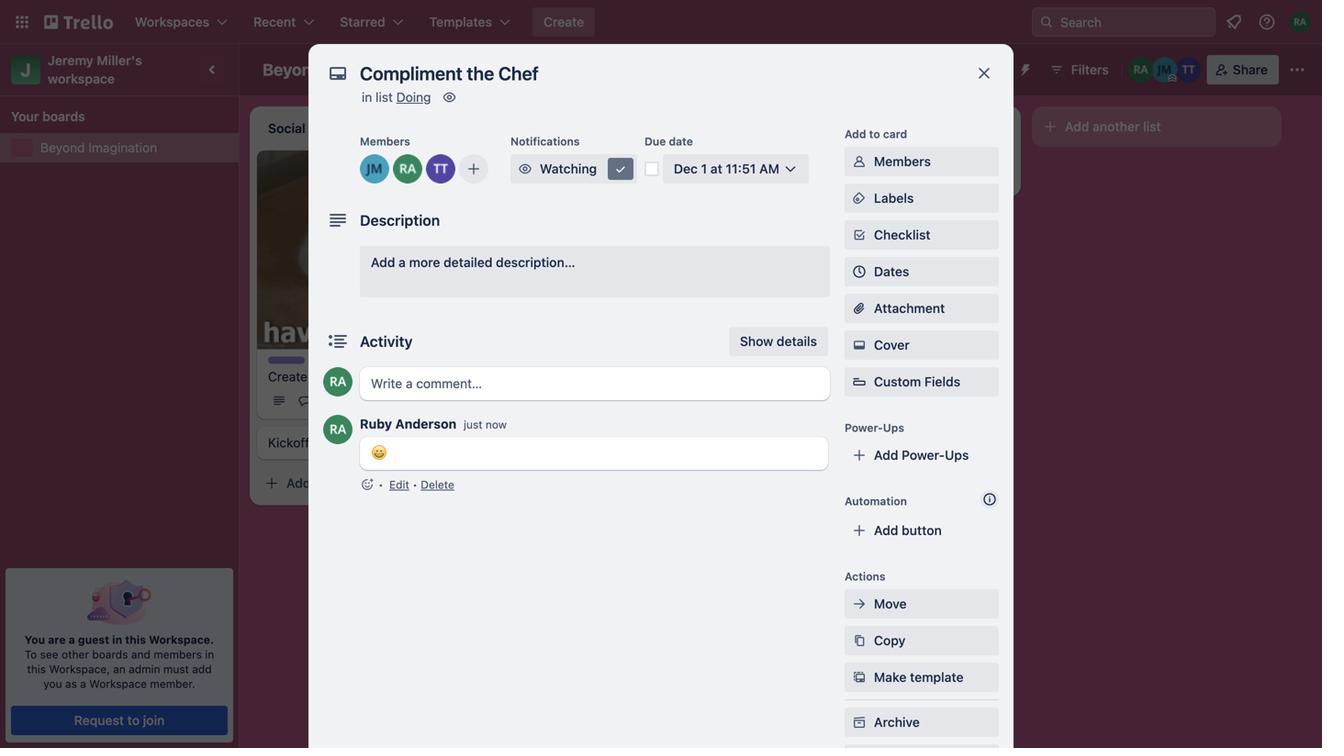 Task type: vqa. For each thing, say whether or not it's contained in the screenshot.
is
no



Task type: locate. For each thing, give the bounding box(es) containing it.
0 horizontal spatial create
[[268, 369, 308, 384]]

0 vertical spatial this
[[125, 634, 146, 646]]

boards right 'your'
[[42, 109, 85, 124]]

add power-ups
[[874, 448, 969, 463]]

0 vertical spatial create
[[544, 14, 584, 29]]

0 horizontal spatial list
[[376, 90, 393, 105]]

watching
[[540, 161, 597, 176]]

0 vertical spatial add a card button
[[779, 160, 984, 189]]

filters button
[[1044, 55, 1114, 84]]

sm image inside checklist link
[[850, 226, 869, 244]]

ups up add power-ups
[[883, 421, 904, 434]]

1 vertical spatial ruby anderson (rubyanderson7) image
[[323, 367, 353, 397]]

1 horizontal spatial dec
[[674, 161, 698, 176]]

card left add reaction image
[[325, 476, 352, 491]]

checklist link
[[845, 220, 999, 250]]

1 vertical spatial members
[[874, 154, 931, 169]]

jeremy miller (jeremymiller198) image
[[360, 154, 389, 184]]

add a card
[[808, 167, 873, 182], [286, 476, 352, 491]]

terry turtle (terryturtle) image left add members to card icon
[[426, 154, 455, 184]]

1 vertical spatial add a card
[[286, 476, 352, 491]]

in list doing
[[362, 90, 431, 105]]

this up and
[[125, 634, 146, 646]]

2 vertical spatial in
[[205, 648, 214, 661]]

automation
[[845, 495, 907, 508]]

this
[[125, 634, 146, 646], [27, 663, 46, 676]]

sm image for members
[[850, 152, 869, 171]]

1 horizontal spatial beyond
[[263, 60, 322, 79]]

0 horizontal spatial this
[[27, 663, 46, 676]]

11:51
[[726, 161, 756, 176]]

a down kickoff meeting
[[314, 476, 321, 491]]

power-ups
[[845, 421, 904, 434]]

dec 1 at 11:51 am
[[674, 161, 779, 176]]

1 horizontal spatial imagination
[[326, 60, 419, 79]]

automation image
[[1011, 55, 1036, 81]]

ruby anderson (rubyanderson7) image
[[1128, 57, 1154, 83], [323, 367, 353, 397], [323, 415, 353, 444]]

add right am
[[808, 167, 832, 182]]

to for join
[[127, 713, 140, 728]]

terry turtle (terryturtle) image
[[1176, 57, 1202, 83], [426, 154, 455, 184], [672, 231, 694, 253]]

beyond
[[263, 60, 322, 79], [40, 140, 85, 155]]

1 vertical spatial terry turtle (terryturtle) image
[[426, 154, 455, 184]]

actions
[[845, 570, 886, 583]]

1 left the at
[[701, 161, 707, 176]]

dec inside checkbox
[[551, 236, 571, 249]]

ruby anderson (rubyanderson7) image down dec 1 at 11:51 am button
[[724, 231, 746, 253]]

0 vertical spatial imagination
[[326, 60, 419, 79]]

ups
[[883, 421, 904, 434], [945, 448, 969, 463]]

0 vertical spatial boards
[[42, 109, 85, 124]]

add down automation
[[874, 523, 898, 538]]

workspace visible image
[[472, 62, 487, 77]]

2 horizontal spatial terry turtle (terryturtle) image
[[1176, 57, 1202, 83]]

0 horizontal spatial beyond imagination
[[40, 140, 157, 155]]

sm image for checklist
[[850, 226, 869, 244]]

ruby anderson (rubyanderson7) image right open information menu image
[[1289, 11, 1311, 33]]

activity
[[360, 333, 413, 350]]

members link
[[845, 147, 999, 176]]

0 horizontal spatial jeremy miller (jeremymiller198) image
[[698, 231, 720, 253]]

1 vertical spatial create
[[268, 369, 308, 384]]

1 vertical spatial imagination
[[88, 140, 157, 155]]

sm image inside copy link
[[850, 632, 869, 650]]

now
[[486, 418, 507, 431]]

to inside button
[[127, 713, 140, 728]]

1 horizontal spatial members
[[874, 154, 931, 169]]

1 vertical spatial list
[[1143, 119, 1161, 134]]

copy
[[874, 633, 906, 648]]

beyond imagination down your boards with 1 items element on the top left of page
[[40, 140, 157, 155]]

to
[[25, 648, 37, 661]]

see
[[40, 648, 58, 661]]

add up the members link
[[845, 128, 866, 140]]

sm image inside cover link
[[850, 336, 869, 354]]

instagram
[[311, 369, 370, 384]]

sm image inside "archive" link
[[850, 713, 869, 732]]

in down board name text box
[[362, 90, 372, 105]]

jeremy miller (jeremymiller198) image for middle terry turtle (terryturtle) image
[[698, 231, 720, 253]]

workspace.
[[149, 634, 214, 646]]

2 vertical spatial terry turtle (terryturtle) image
[[672, 231, 694, 253]]

imagination
[[326, 60, 419, 79], [88, 140, 157, 155]]

0 vertical spatial add a card
[[808, 167, 873, 182]]

0 vertical spatial power-
[[845, 421, 883, 434]]

to up the members link
[[869, 128, 880, 140]]

dec for dec 1
[[551, 236, 571, 249]]

sm image left 'copy'
[[850, 632, 869, 650]]

1 horizontal spatial this
[[125, 634, 146, 646]]

list
[[376, 90, 393, 105], [1143, 119, 1161, 134]]

board link
[[498, 55, 576, 84]]

due
[[645, 135, 666, 148]]

0 horizontal spatial beyond
[[40, 140, 85, 155]]

a right am
[[836, 167, 843, 182]]

dec 1
[[551, 236, 580, 249]]

sm image inside watching button
[[612, 160, 630, 178]]

terry turtle (terryturtle) image
[[463, 390, 485, 412]]

jeremy
[[48, 53, 93, 68]]

dec 1 at 11:51 am button
[[663, 154, 809, 184]]

list right another
[[1143, 119, 1161, 134]]

add down kickoff
[[286, 476, 311, 491]]

create
[[544, 14, 584, 29], [268, 369, 308, 384]]

1 up description… in the left of the page
[[574, 236, 580, 249]]

create for create instagram
[[268, 369, 308, 384]]

labels
[[874, 191, 914, 206]]

0 vertical spatial terry turtle (terryturtle) image
[[1176, 57, 1202, 83]]

2 horizontal spatial ruby anderson (rubyanderson7) image
[[1289, 11, 1311, 33]]

•
[[412, 478, 418, 491]]

1 horizontal spatial power-
[[902, 448, 945, 463]]

filters
[[1071, 62, 1109, 77]]

in right guest
[[112, 634, 122, 646]]

1 vertical spatial add a card button
[[257, 469, 463, 498]]

list inside button
[[1143, 119, 1161, 134]]

show menu image
[[1288, 61, 1307, 79]]

0 vertical spatial list
[[376, 90, 393, 105]]

labels link
[[845, 184, 999, 213]]

1 down instagram
[[352, 394, 357, 407]]

description
[[360, 212, 440, 229]]

a inside the add a more detailed description… link
[[399, 255, 406, 270]]

create down "color: purple, title: none" 'icon'
[[268, 369, 308, 384]]

sm image inside the members link
[[850, 152, 869, 171]]

1 vertical spatial boards
[[92, 648, 128, 661]]

0 vertical spatial members
[[360, 135, 410, 148]]

None text field
[[351, 57, 957, 90]]

details
[[777, 334, 817, 349]]

sm image left labels
[[850, 189, 869, 208]]

back to home image
[[44, 7, 113, 37]]

add down power-ups
[[874, 448, 898, 463]]

0 vertical spatial to
[[869, 128, 880, 140]]

jeremy miller (jeremymiller198) image down 'search' field in the right of the page
[[1152, 57, 1178, 83]]

archive link
[[845, 708, 999, 737]]

a left the more
[[399, 255, 406, 270]]

Mark due date as complete checkbox
[[645, 162, 659, 176]]

0 horizontal spatial card
[[325, 476, 352, 491]]

cover
[[874, 337, 910, 353]]

create for create
[[544, 14, 584, 29]]

1 horizontal spatial add a card
[[808, 167, 873, 182]]

sm image inside 'labels' link
[[850, 189, 869, 208]]

1 vertical spatial in
[[112, 634, 122, 646]]

sm image
[[440, 88, 459, 107], [850, 152, 869, 171], [612, 160, 630, 178], [850, 189, 869, 208], [850, 226, 869, 244], [850, 336, 869, 354], [850, 595, 869, 613], [850, 632, 869, 650], [850, 668, 869, 687], [850, 713, 869, 732]]

sm image left cover
[[850, 336, 869, 354]]

ups down fields
[[945, 448, 969, 463]]

sm image down actions on the right
[[850, 595, 869, 613]]

2 vertical spatial card
[[325, 476, 352, 491]]

0 horizontal spatial ups
[[883, 421, 904, 434]]

sm image for archive
[[850, 713, 869, 732]]

to left join
[[127, 713, 140, 728]]

at
[[711, 161, 722, 176]]

imagination inside board name text box
[[326, 60, 419, 79]]

0 vertical spatial ruby anderson (rubyanderson7) image
[[1289, 11, 1311, 33]]

power- down custom
[[845, 421, 883, 434]]

2 horizontal spatial card
[[883, 128, 907, 140]]

doing
[[396, 90, 431, 105]]

jeremy miller's workspace
[[48, 53, 145, 86]]

0 horizontal spatial power-
[[845, 421, 883, 434]]

power- down power-ups
[[902, 448, 945, 463]]

add a card down add to card
[[808, 167, 873, 182]]

jeremy miller (jeremymiller198) image for ruby anderson (rubyanderson7) icon to the top
[[1152, 57, 1178, 83]]

copy link
[[845, 626, 999, 656]]

sm image left make
[[850, 668, 869, 687]]

1 horizontal spatial list
[[1143, 119, 1161, 134]]

open information menu image
[[1258, 13, 1276, 31]]

share button
[[1207, 55, 1279, 84]]

sm image left archive
[[850, 713, 869, 732]]

grinning image
[[371, 444, 387, 461]]

1 inside checkbox
[[574, 236, 580, 249]]

1 vertical spatial beyond imagination
[[40, 140, 157, 155]]

0 horizontal spatial dec
[[551, 236, 571, 249]]

card
[[883, 128, 907, 140], [846, 167, 873, 182], [325, 476, 352, 491]]

0 horizontal spatial in
[[112, 634, 122, 646]]

imagination up in list doing
[[326, 60, 419, 79]]

1 vertical spatial card
[[846, 167, 873, 182]]

sm image inside move link
[[850, 595, 869, 613]]

thoughts
[[529, 159, 579, 172]]

ruby anderson just now
[[360, 416, 507, 432]]

add another list button
[[1032, 107, 1282, 147]]

1 vertical spatial to
[[127, 713, 140, 728]]

sm image for cover
[[850, 336, 869, 354]]

sm image left mark due date as complete option
[[612, 160, 630, 178]]

add a card button up labels
[[779, 160, 984, 189]]

1 vertical spatial dec
[[551, 236, 571, 249]]

create up the 'board'
[[544, 14, 584, 29]]

0 vertical spatial beyond imagination
[[263, 60, 419, 79]]

add a card down kickoff meeting
[[286, 476, 352, 491]]

1 horizontal spatial ruby anderson (rubyanderson7) image
[[724, 231, 746, 253]]

Search field
[[1054, 8, 1215, 36]]

1 vertical spatial jeremy miller (jeremymiller198) image
[[698, 231, 720, 253]]

0 notifications image
[[1223, 11, 1245, 33]]

add button
[[874, 523, 942, 538]]

beyond imagination inside board name text box
[[263, 60, 419, 79]]

anderson
[[395, 416, 457, 432]]

add a more detailed description…
[[371, 255, 575, 270]]

list left doing
[[376, 90, 393, 105]]

0 horizontal spatial to
[[127, 713, 140, 728]]

terry turtle (terryturtle) image down thinking link
[[672, 231, 694, 253]]

primary element
[[0, 0, 1322, 44]]

jeremy miller (jeremymiller198) image
[[1152, 57, 1178, 83], [698, 231, 720, 253]]

add left the more
[[371, 255, 395, 270]]

sm image left checklist
[[850, 226, 869, 244]]

boards up an
[[92, 648, 128, 661]]

dec down date
[[674, 161, 698, 176]]

1
[[701, 161, 707, 176], [574, 236, 580, 249], [611, 236, 616, 249], [352, 394, 357, 407]]

doing link
[[396, 90, 431, 105]]

card up the members link
[[883, 128, 907, 140]]

0 vertical spatial dec
[[674, 161, 698, 176]]

1 horizontal spatial create
[[544, 14, 584, 29]]

0 vertical spatial jeremy miller (jeremymiller198) image
[[1152, 57, 1178, 83]]

attachment
[[874, 301, 945, 316]]

beyond imagination up in list doing
[[263, 60, 419, 79]]

1 vertical spatial this
[[27, 663, 46, 676]]

2 horizontal spatial in
[[362, 90, 372, 105]]

due date
[[645, 135, 693, 148]]

add a card button down grinning image
[[257, 469, 463, 498]]

1 horizontal spatial to
[[869, 128, 880, 140]]

create inside button
[[544, 14, 584, 29]]

j
[[20, 59, 31, 80]]

members up jeremy miller (jeremymiller198) image
[[360, 135, 410, 148]]

this down to
[[27, 663, 46, 676]]

description…
[[496, 255, 575, 270]]

0 vertical spatial card
[[883, 128, 907, 140]]

1 vertical spatial beyond
[[40, 140, 85, 155]]

jeremy miller (jeremymiller198) image down the at
[[698, 231, 720, 253]]

sm image inside make template link
[[850, 668, 869, 687]]

just now link
[[464, 418, 507, 431]]

workspace
[[89, 678, 147, 690]]

sm image down add to card
[[850, 152, 869, 171]]

members up labels
[[874, 154, 931, 169]]

dec up description… in the left of the page
[[551, 236, 571, 249]]

color: purple, title: none image
[[268, 357, 305, 364]]

0 horizontal spatial ruby anderson (rubyanderson7) image
[[393, 154, 422, 184]]

terry turtle (terryturtle) image left share button
[[1176, 57, 1202, 83]]

thinking link
[[529, 169, 742, 187]]

search image
[[1039, 15, 1054, 29]]

a
[[836, 167, 843, 182], [399, 255, 406, 270], [314, 476, 321, 491], [69, 634, 75, 646], [80, 678, 86, 690]]

detailed
[[444, 255, 493, 270]]

create button
[[533, 7, 595, 37]]

dec inside button
[[674, 161, 698, 176]]

1 horizontal spatial ups
[[945, 448, 969, 463]]

sm image for move
[[850, 595, 869, 613]]

1 vertical spatial ups
[[945, 448, 969, 463]]

1 horizontal spatial jeremy miller (jeremymiller198) image
[[1152, 57, 1178, 83]]

an
[[113, 663, 126, 676]]

workspace,
[[49, 663, 110, 676]]

imagination down your boards with 1 items element on the top left of page
[[88, 140, 157, 155]]

1 horizontal spatial beyond imagination
[[263, 60, 419, 79]]

color: bold red, title: "thoughts" element
[[529, 158, 579, 172]]

in up the add
[[205, 648, 214, 661]]

share
[[1233, 62, 1268, 77]]

0 vertical spatial ruby anderson (rubyanderson7) image
[[1128, 57, 1154, 83]]

edit link
[[389, 478, 409, 491]]

ruby
[[360, 416, 392, 432]]

to for card
[[869, 128, 880, 140]]

ruby anderson (rubyanderson7) image
[[1289, 11, 1311, 33], [393, 154, 422, 184], [724, 231, 746, 253]]

card down add to card
[[846, 167, 873, 182]]

1 horizontal spatial boards
[[92, 648, 128, 661]]

ruby anderson (rubyanderson7) image right jeremy miller (jeremymiller198) image
[[393, 154, 422, 184]]

0 vertical spatial beyond
[[263, 60, 322, 79]]

beyond imagination link
[[40, 139, 228, 157]]



Task type: describe. For each thing, give the bounding box(es) containing it.
your
[[11, 109, 39, 124]]

template
[[910, 670, 964, 685]]

more
[[409, 255, 440, 270]]

add left another
[[1065, 119, 1089, 134]]

request
[[74, 713, 124, 728]]

kickoff meeting link
[[268, 434, 481, 452]]

create instagram link
[[268, 368, 481, 386]]

thinking
[[529, 170, 580, 185]]

move link
[[845, 589, 999, 619]]

members
[[154, 648, 202, 661]]

watching button
[[511, 154, 637, 184]]

another
[[1093, 119, 1140, 134]]

edit • delete
[[389, 478, 454, 491]]

make template link
[[845, 663, 999, 692]]

sm image for labels
[[850, 189, 869, 208]]

notifications
[[511, 135, 580, 148]]

guest
[[78, 634, 109, 646]]

create from template… image
[[992, 167, 1006, 182]]

0 horizontal spatial add a card
[[286, 476, 352, 491]]

1 horizontal spatial terry turtle (terryturtle) image
[[672, 231, 694, 253]]

0 horizontal spatial terry turtle (terryturtle) image
[[426, 154, 455, 184]]

request to join button
[[11, 706, 228, 735]]

admin
[[129, 663, 160, 676]]

cover link
[[845, 331, 999, 360]]

meeting
[[313, 435, 361, 450]]

show details
[[740, 334, 817, 349]]

am
[[759, 161, 779, 176]]

Write a comment text field
[[360, 367, 830, 400]]

kickoff meeting
[[268, 435, 361, 450]]

sm image
[[516, 160, 534, 178]]

join
[[143, 713, 165, 728]]

a right are
[[69, 634, 75, 646]]

sm image for copy
[[850, 632, 869, 650]]

dates button
[[845, 257, 999, 286]]

kickoff
[[268, 435, 310, 450]]

date
[[669, 135, 693, 148]]

show details link
[[729, 327, 828, 356]]

you
[[25, 634, 45, 646]]

0 horizontal spatial imagination
[[88, 140, 157, 155]]

checklist
[[874, 227, 931, 242]]

thoughts thinking
[[529, 159, 580, 185]]

add
[[192, 663, 212, 676]]

custom fields
[[874, 374, 961, 389]]

delete link
[[421, 478, 454, 491]]

fields
[[925, 374, 961, 389]]

1 horizontal spatial card
[[846, 167, 873, 182]]

custom
[[874, 374, 921, 389]]

1 horizontal spatial add a card button
[[779, 160, 984, 189]]

attachment button
[[845, 294, 999, 323]]

0 horizontal spatial add a card button
[[257, 469, 463, 498]]

you are a guest in this workspace. to see other boards and members in this workspace, an admin must add you as a workspace member.
[[25, 634, 214, 690]]

delete
[[421, 478, 454, 491]]

make
[[874, 670, 907, 685]]

add button button
[[845, 516, 999, 545]]

a right as
[[80, 678, 86, 690]]

other
[[62, 648, 89, 661]]

1 inside button
[[701, 161, 707, 176]]

edit
[[389, 478, 409, 491]]

1 vertical spatial power-
[[902, 448, 945, 463]]

and
[[131, 648, 150, 661]]

Dec 1 checkbox
[[529, 231, 585, 253]]

1 right dec 1
[[611, 236, 616, 249]]

archive
[[874, 715, 920, 730]]

miller's
[[97, 53, 142, 68]]

Board name text field
[[253, 55, 428, 84]]

2 vertical spatial ruby anderson (rubyanderson7) image
[[724, 231, 746, 253]]

add power-ups link
[[845, 441, 999, 470]]

make template
[[874, 670, 964, 685]]

boards inside the you are a guest in this workspace. to see other boards and members in this workspace, an admin must add you as a workspace member.
[[92, 648, 128, 661]]

star or unstar board image
[[439, 62, 454, 77]]

dec for dec 1 at 11:51 am
[[674, 161, 698, 176]]

power ups image
[[985, 62, 1000, 77]]

show
[[740, 334, 773, 349]]

are
[[48, 634, 66, 646]]

must
[[163, 663, 189, 676]]

add reaction image
[[360, 476, 375, 494]]

1 horizontal spatial in
[[205, 648, 214, 661]]

0 vertical spatial ups
[[883, 421, 904, 434]]

2 vertical spatial ruby anderson (rubyanderson7) image
[[323, 415, 353, 444]]

0 horizontal spatial members
[[360, 135, 410, 148]]

move
[[874, 596, 907, 612]]

0 vertical spatial in
[[362, 90, 372, 105]]

add another list
[[1065, 119, 1161, 134]]

1 vertical spatial ruby anderson (rubyanderson7) image
[[393, 154, 422, 184]]

beyond inside board name text box
[[263, 60, 322, 79]]

sm image for make template
[[850, 668, 869, 687]]

just
[[464, 418, 483, 431]]

sm image down star or unstar board image
[[440, 88, 459, 107]]

request to join
[[74, 713, 165, 728]]

button
[[902, 523, 942, 538]]

add members to card image
[[466, 160, 481, 178]]

member.
[[150, 678, 195, 690]]

board
[[529, 62, 565, 77]]

your boards with 1 items element
[[11, 106, 219, 128]]

add to card
[[845, 128, 907, 140]]

you
[[43, 678, 62, 690]]

0 horizontal spatial boards
[[42, 109, 85, 124]]

create instagram
[[268, 369, 370, 384]]



